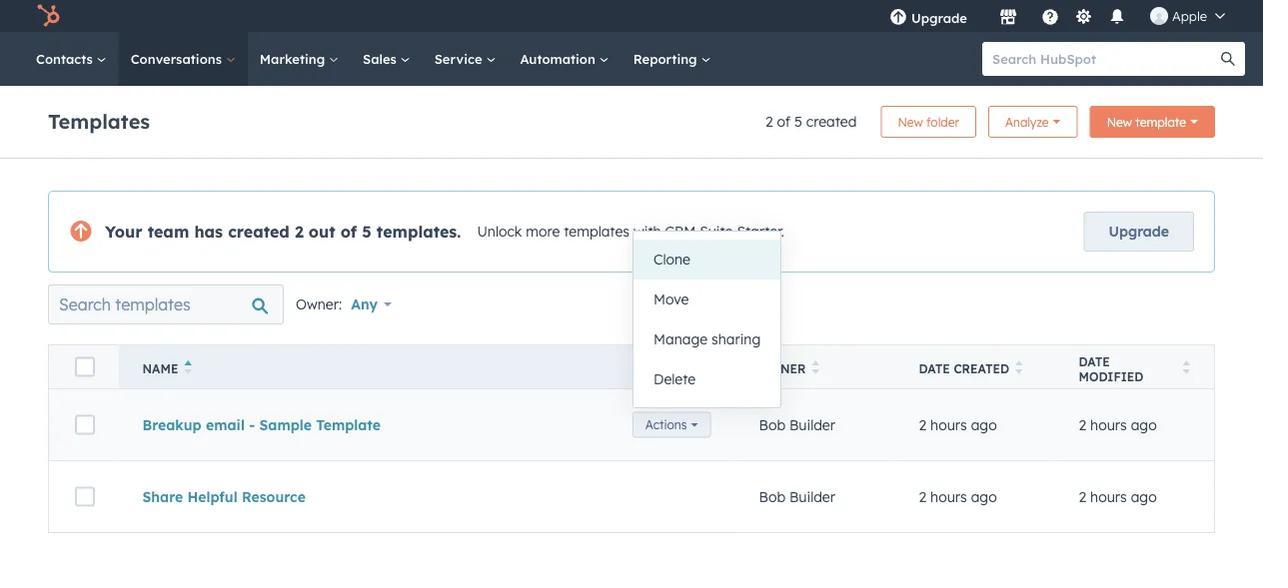 Task type: vqa. For each thing, say whether or not it's contained in the screenshot.
the onboarding.steps.finalstep.title icon
no



Task type: describe. For each thing, give the bounding box(es) containing it.
search button
[[1211, 42, 1245, 76]]

settings image
[[1075, 8, 1093, 26]]

press to sort. element for date created
[[1016, 361, 1023, 378]]

breakup email - sample template link
[[142, 417, 381, 434]]

out
[[309, 222, 336, 242]]

contacts
[[36, 50, 97, 67]]

contacts link
[[24, 32, 119, 86]]

name button
[[118, 345, 735, 389]]

1 bob builder from the top
[[759, 417, 836, 434]]

1 builder from the top
[[790, 417, 836, 434]]

modified
[[1079, 369, 1144, 384]]

new folder
[[898, 114, 959, 129]]

owner:
[[296, 296, 342, 313]]

ascending sort. press to sort descending. element
[[184, 361, 192, 378]]

press to sort. image for date modified
[[1183, 361, 1190, 375]]

date for date modified
[[1079, 354, 1110, 369]]

upgrade link
[[1084, 212, 1194, 252]]

email
[[206, 417, 245, 434]]

conversations link
[[119, 32, 248, 86]]

2 bob builder from the top
[[759, 489, 836, 506]]

analyze
[[1005, 114, 1049, 129]]

any
[[351, 296, 378, 313]]

move
[[654, 291, 689, 308]]

service
[[434, 50, 486, 67]]

new folder button
[[881, 106, 976, 138]]

suite
[[700, 223, 733, 241]]

apple button
[[1138, 0, 1237, 32]]

delete button
[[634, 360, 781, 400]]

date modified button
[[1055, 345, 1215, 389]]

Search search field
[[48, 285, 284, 325]]

marketplaces image
[[1000, 9, 1018, 27]]

marketing
[[260, 50, 329, 67]]

automation
[[520, 50, 599, 67]]

conversations
[[131, 50, 226, 67]]

with
[[634, 223, 661, 241]]

press to sort. element for owner
[[812, 361, 819, 378]]

date created button
[[895, 345, 1055, 389]]

name
[[142, 362, 178, 377]]

hubspot image
[[36, 4, 60, 28]]

template
[[316, 417, 381, 434]]

settings link
[[1072, 5, 1097, 26]]

share helpful resource link
[[142, 489, 306, 506]]

reporting link
[[621, 32, 723, 86]]

bob builder image
[[1150, 7, 1168, 25]]

help button
[[1034, 0, 1068, 32]]

2 bob from the top
[[759, 489, 786, 506]]

sample
[[259, 417, 312, 434]]

clone
[[654, 251, 691, 268]]

2 of 5 created
[[766, 113, 857, 130]]

press to sort. image
[[1016, 361, 1023, 375]]

actions
[[646, 418, 687, 433]]

manage sharing
[[654, 331, 761, 348]]

1 vertical spatial 5
[[362, 222, 372, 242]]



Task type: locate. For each thing, give the bounding box(es) containing it.
3 press to sort. element from the left
[[1183, 361, 1190, 378]]

1 vertical spatial of
[[341, 222, 357, 242]]

1 bob from the top
[[759, 417, 786, 434]]

any button
[[350, 285, 405, 325]]

reporting
[[633, 50, 701, 67]]

share helpful resource
[[142, 489, 306, 506]]

press to sort. element inside owner button
[[812, 361, 819, 378]]

helpful
[[187, 489, 238, 506]]

0 vertical spatial created
[[807, 113, 857, 130]]

1 vertical spatial bob builder
[[759, 489, 836, 506]]

0 vertical spatial bob builder
[[759, 417, 836, 434]]

date for date created
[[919, 362, 950, 377]]

date inside date modified
[[1079, 354, 1110, 369]]

created right has
[[228, 222, 290, 242]]

notifications button
[[1101, 0, 1134, 32]]

press to sort. element right owner at right
[[812, 361, 819, 378]]

0 horizontal spatial 5
[[362, 222, 372, 242]]

0 vertical spatial builder
[[790, 417, 836, 434]]

actions button
[[633, 412, 711, 438]]

bob
[[759, 417, 786, 434], [759, 489, 786, 506]]

created
[[807, 113, 857, 130], [228, 222, 290, 242], [954, 362, 1010, 377]]

templates banner
[[48, 100, 1215, 138]]

-
[[249, 417, 255, 434]]

breakup email - sample template
[[142, 417, 381, 434]]

unlock
[[477, 223, 522, 241]]

2 hours ago
[[919, 417, 997, 434], [1079, 417, 1157, 434], [919, 489, 997, 506], [1079, 489, 1157, 506]]

your team has created 2 out of 5 templates.
[[105, 222, 461, 242]]

5 inside the templates banner
[[795, 113, 803, 130]]

upgrade image
[[890, 9, 908, 27]]

team
[[148, 222, 189, 242]]

crm
[[665, 223, 696, 241]]

2 horizontal spatial created
[[954, 362, 1010, 377]]

sales link
[[351, 32, 422, 86]]

new for new template
[[1107, 114, 1132, 129]]

1 horizontal spatial press to sort. image
[[1183, 361, 1190, 375]]

date modified
[[1079, 354, 1144, 384]]

created left press to sort. image
[[954, 362, 1010, 377]]

press to sort. image
[[812, 361, 819, 375], [1183, 361, 1190, 375]]

owner button
[[735, 345, 895, 389]]

new inside new folder button
[[898, 114, 923, 129]]

press to sort. element
[[812, 361, 819, 378], [1016, 361, 1023, 378], [1183, 361, 1190, 378]]

builder
[[790, 417, 836, 434], [790, 489, 836, 506]]

service link
[[422, 32, 508, 86]]

2 press to sort. image from the left
[[1183, 361, 1190, 375]]

sharing
[[712, 331, 761, 348]]

0 horizontal spatial press to sort. element
[[812, 361, 819, 378]]

sales
[[363, 50, 400, 67]]

1 horizontal spatial new
[[1107, 114, 1132, 129]]

press to sort. element inside date created button
[[1016, 361, 1023, 378]]

2 press to sort. element from the left
[[1016, 361, 1023, 378]]

breakup
[[142, 417, 202, 434]]

0 horizontal spatial date
[[919, 362, 950, 377]]

date left press to sort. image
[[919, 362, 950, 377]]

new inside new template popup button
[[1107, 114, 1132, 129]]

0 horizontal spatial upgrade
[[912, 9, 968, 26]]

created for has
[[228, 222, 290, 242]]

date created
[[919, 362, 1010, 377]]

of
[[777, 113, 791, 130], [341, 222, 357, 242]]

ago
[[971, 417, 997, 434], [1131, 417, 1157, 434], [971, 489, 997, 506], [1131, 489, 1157, 506]]

1 new from the left
[[898, 114, 923, 129]]

0 horizontal spatial created
[[228, 222, 290, 242]]

marketing link
[[248, 32, 351, 86]]

marketplaces button
[[988, 0, 1030, 32]]

automation link
[[508, 32, 621, 86]]

2 vertical spatial created
[[954, 362, 1010, 377]]

move button
[[634, 280, 781, 320]]

upgrade
[[912, 9, 968, 26], [1109, 223, 1170, 240]]

1 vertical spatial created
[[228, 222, 290, 242]]

2 horizontal spatial press to sort. element
[[1183, 361, 1190, 378]]

folder
[[927, 114, 959, 129]]

unlock more templates with crm suite starter.
[[477, 223, 785, 241]]

0 horizontal spatial of
[[341, 222, 357, 242]]

bob builder
[[759, 417, 836, 434], [759, 489, 836, 506]]

2
[[766, 113, 773, 130], [295, 222, 304, 242], [919, 417, 927, 434], [1079, 417, 1087, 434], [919, 489, 927, 506], [1079, 489, 1087, 506]]

2 builder from the top
[[790, 489, 836, 506]]

manage
[[654, 331, 708, 348]]

press to sort. element right date modified
[[1183, 361, 1190, 378]]

1 horizontal spatial of
[[777, 113, 791, 130]]

new template button
[[1090, 106, 1215, 138]]

new left folder
[[898, 114, 923, 129]]

1 press to sort. image from the left
[[812, 361, 819, 375]]

1 vertical spatial upgrade
[[1109, 223, 1170, 240]]

menu item
[[982, 0, 986, 32]]

1 vertical spatial builder
[[790, 489, 836, 506]]

new left template
[[1107, 114, 1132, 129]]

starter.
[[737, 223, 785, 241]]

created for 5
[[807, 113, 857, 130]]

of inside the templates banner
[[777, 113, 791, 130]]

date right press to sort. image
[[1079, 354, 1110, 369]]

0 horizontal spatial new
[[898, 114, 923, 129]]

1 horizontal spatial 5
[[795, 113, 803, 130]]

manage sharing button
[[634, 320, 781, 360]]

delete
[[654, 371, 696, 388]]

created inside the templates banner
[[807, 113, 857, 130]]

more
[[526, 223, 560, 241]]

press to sort. element for date modified
[[1183, 361, 1190, 378]]

press to sort. image right owner at right
[[812, 361, 819, 375]]

press to sort. element right the date created
[[1016, 361, 1023, 378]]

created inside button
[[954, 362, 1010, 377]]

0 vertical spatial bob
[[759, 417, 786, 434]]

templates.
[[377, 222, 461, 242]]

apple
[[1172, 7, 1207, 24]]

1 horizontal spatial date
[[1079, 354, 1110, 369]]

has
[[194, 222, 223, 242]]

1 vertical spatial bob
[[759, 489, 786, 506]]

2 inside the templates banner
[[766, 113, 773, 130]]

press to sort. image right date modified
[[1183, 361, 1190, 375]]

clone button
[[634, 240, 781, 280]]

2 new from the left
[[1107, 114, 1132, 129]]

analyze button
[[988, 106, 1078, 138]]

menu containing apple
[[876, 0, 1239, 32]]

owner
[[759, 362, 806, 377]]

press to sort. image inside "date modified" button
[[1183, 361, 1190, 375]]

share
[[142, 489, 183, 506]]

5
[[795, 113, 803, 130], [362, 222, 372, 242]]

Search HubSpot search field
[[983, 42, 1227, 76]]

ascending sort. press to sort descending. image
[[184, 361, 192, 375]]

1 horizontal spatial created
[[807, 113, 857, 130]]

menu
[[876, 0, 1239, 32]]

created left new folder
[[807, 113, 857, 130]]

1 horizontal spatial press to sort. element
[[1016, 361, 1023, 378]]

new for new folder
[[898, 114, 923, 129]]

hubspot link
[[24, 4, 75, 28]]

hours
[[931, 417, 967, 434], [1091, 417, 1127, 434], [931, 489, 967, 506], [1091, 489, 1127, 506]]

notifications image
[[1109, 9, 1126, 27]]

templates
[[48, 108, 150, 133]]

press to sort. image for owner
[[812, 361, 819, 375]]

new template
[[1107, 114, 1186, 129]]

press to sort. element inside "date modified" button
[[1183, 361, 1190, 378]]

search image
[[1221, 52, 1235, 66]]

help image
[[1042, 9, 1060, 27]]

1 press to sort. element from the left
[[812, 361, 819, 378]]

0 vertical spatial 5
[[795, 113, 803, 130]]

1 horizontal spatial upgrade
[[1109, 223, 1170, 240]]

0 vertical spatial upgrade
[[912, 9, 968, 26]]

templates
[[564, 223, 630, 241]]

your
[[105, 222, 142, 242]]

resource
[[242, 489, 306, 506]]

0 horizontal spatial press to sort. image
[[812, 361, 819, 375]]

press to sort. image inside owner button
[[812, 361, 819, 375]]

date
[[1079, 354, 1110, 369], [919, 362, 950, 377]]

template
[[1136, 114, 1186, 129]]

new
[[898, 114, 923, 129], [1107, 114, 1132, 129]]

0 vertical spatial of
[[777, 113, 791, 130]]



